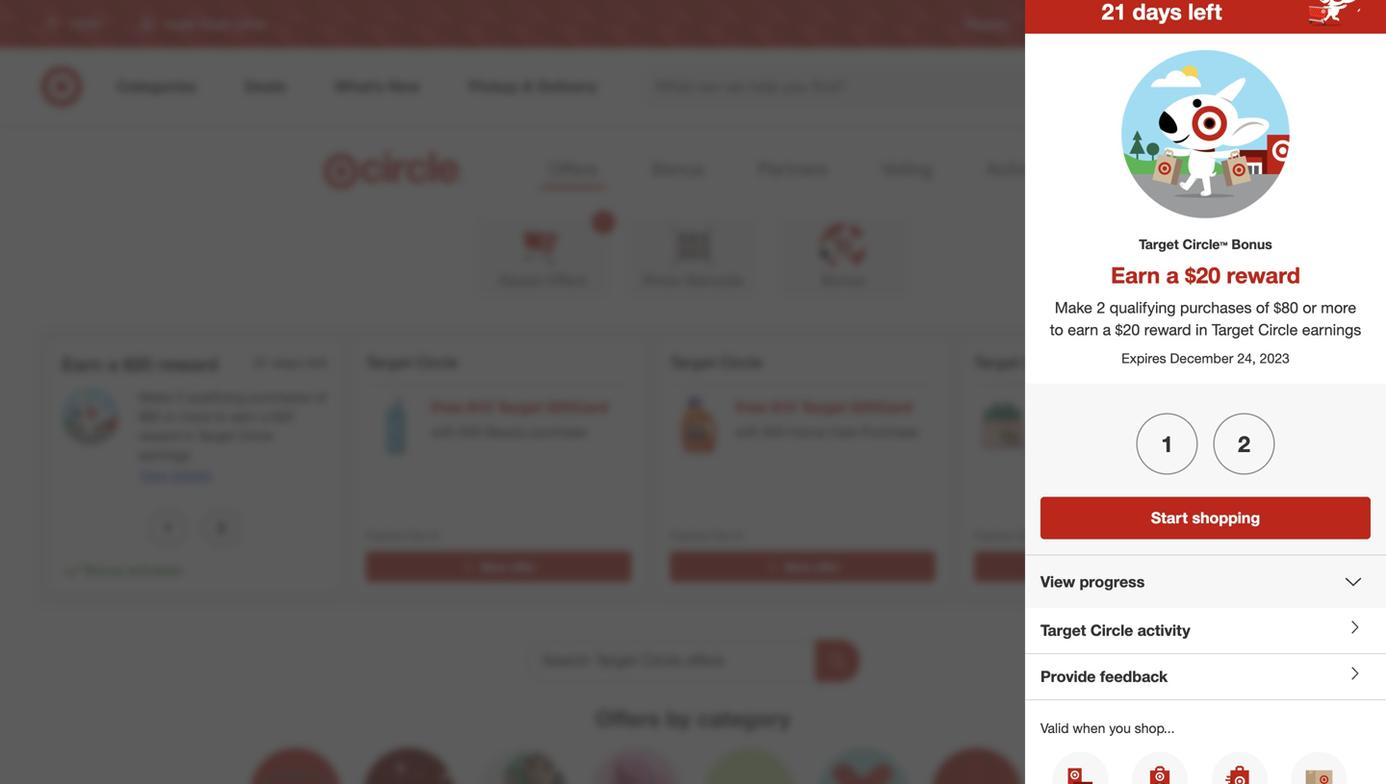 Task type: describe. For each thing, give the bounding box(es) containing it.
save for $10
[[481, 560, 507, 574]]

home image
[[1046, 749, 1136, 785]]

progress
[[1080, 573, 1145, 592]]

valid
[[1041, 720, 1069, 737]]

barcode
[[685, 271, 744, 290]]

What can we help you find? suggestions appear below search field
[[644, 65, 1124, 108]]

circle inside "target circle" link
[[1237, 17, 1266, 31]]

bonus inside button
[[821, 271, 866, 290]]

start shopping
[[1152, 509, 1261, 527]]

9 for free $15 target giftcard
[[736, 528, 742, 543]]

2023
[[1260, 350, 1290, 367]]

saved
[[498, 271, 542, 290]]

target circle right 24,
[[1279, 353, 1371, 372]]

target up free $15 target giftcard  with $50 home care purchase image on the bottom of page
[[670, 353, 716, 372]]

21 days left
[[254, 354, 327, 371]]

you
[[1110, 720, 1131, 737]]

target inside make 2 qualifying purchases of $80 or more to earn a $20 reward in target circle earnings view details
[[198, 428, 235, 444]]

gingerbread
[[1118, 424, 1194, 440]]

free $10 target giftcard with $30 beauty purchase
[[431, 398, 608, 440]]

day
[[1091, 424, 1115, 440]]

circle inside make 2 qualifying purchases of $80 or more to earn a $20 reward in target circle earnings
[[1259, 321, 1298, 340]]

bonus activated
[[85, 562, 182, 579]]

$20 inside make 2 qualifying purchases of $80 or more to earn a $20 reward in target circle earnings
[[1116, 321, 1140, 340]]

9 for free $10 target giftcard
[[431, 528, 438, 543]]

bonus link
[[644, 152, 712, 189]]

target circle™ bonus earn a $20 reward
[[1111, 236, 1301, 289]]

target circle for with $50 home care purchase
[[670, 353, 763, 372]]

$20 inside target circle™ bonus earn a $20 reward
[[1186, 262, 1221, 289]]

baby image
[[478, 749, 568, 785]]

target circle logo image
[[321, 150, 467, 191]]

when
[[1073, 720, 1106, 737]]

partners
[[758, 158, 828, 180]]

target circle link
[[1202, 16, 1266, 32]]

target up free $10 target giftcard  with $30 beauty purchase image
[[366, 353, 412, 372]]

registry link
[[966, 16, 1009, 32]]

find
[[1297, 17, 1319, 31]]

expires dec 13
[[974, 528, 1053, 543]]

favorite day gingerbread button
[[1040, 397, 1194, 442]]

target circle activity
[[1041, 622, 1191, 640]]

voting link
[[874, 152, 940, 189]]

a inside target circle™ bonus earn a $20 reward
[[1167, 262, 1179, 289]]

to for make 2 qualifying purchases of $80 or more to earn a $20 reward in target circle earnings view details
[[215, 408, 227, 425]]

circle inside the target circle activity link
[[1091, 622, 1134, 640]]

purchases for make 2 qualifying purchases of $80 or more to earn a $20 reward in target circle earnings view details
[[248, 389, 311, 406]]

2 for make 2 qualifying purchases of $80 or more to earn a $20 reward in target circle earnings view details
[[175, 389, 183, 406]]

save for $15
[[785, 560, 812, 574]]

voting
[[882, 158, 933, 180]]

days
[[273, 354, 303, 371]]

earn inside target circle™ bonus earn a $20 reward
[[1111, 262, 1161, 289]]

offer for $10
[[511, 560, 536, 574]]

expires dec 4
[[1279, 528, 1351, 543]]

dec for favorite day gingerbread
[[1016, 528, 1037, 543]]

weekly
[[1040, 17, 1077, 31]]

purchases for make 2 qualifying purchases of $80 or more to earn a $20 reward in target circle earnings
[[1181, 299, 1252, 318]]

make for make 2 qualifying purchases of $80 or more to earn a $20 reward in target circle earnings view details
[[139, 389, 172, 406]]

qualifying for make 2 qualifying purchases of $80 or more to earn a $20 reward in target circle earnings
[[1110, 299, 1176, 318]]

view inside dropdown button
[[1041, 573, 1076, 592]]

december
[[1170, 350, 1234, 367]]

free $15 target giftcard  with $50 home care purchase image
[[670, 397, 728, 454]]

beauty image
[[591, 749, 682, 785]]

start shopping link
[[1041, 497, 1371, 540]]

shop...
[[1135, 720, 1175, 737]]

earnings for make 2 qualifying purchases of $80 or more to earn a $20 reward in target circle earnings
[[1303, 321, 1362, 340]]

step 2 - incomplete image
[[1214, 411, 1275, 478]]

left
[[307, 354, 327, 371]]

circle up free $10 target giftcard  with $30 beauty purchase image
[[416, 353, 459, 372]]

dec for with $30 beauty purchase
[[407, 528, 428, 543]]

view progress button
[[1041, 556, 1371, 609]]

saved offers button
[[476, 216, 611, 299]]

free $10 target giftcard  with $30 beauty purchase image
[[366, 397, 424, 454]]

offers link
[[540, 152, 606, 189]]

target up provide on the bottom
[[1041, 622, 1087, 640]]

target inside make 2 qualifying purchases of $80 or more to earn a $20 reward in target circle earnings
[[1212, 321, 1254, 340]]

a inside make 2 qualifying purchases of $80 or more to earn a $20 reward in target circle earnings view details
[[261, 408, 268, 425]]

2 for make 2 qualifying purchases of $80 or more to earn a $20 reward in target circle earnings
[[1097, 299, 1106, 318]]

care
[[830, 424, 858, 440]]

home
[[790, 424, 826, 440]]

view progress
[[1041, 573, 1145, 592]]

free for free $10 target giftcard
[[431, 398, 463, 417]]

activated
[[127, 562, 182, 579]]

target up 25% off favorite day gingerbread image at the bottom of the page
[[974, 353, 1020, 372]]

show barcode
[[642, 271, 744, 290]]

view inside make 2 qualifying purchases of $80 or more to earn a $20 reward in target circle earnings view details
[[140, 467, 168, 484]]

valid when you shop...
[[1041, 720, 1175, 737]]

bonus button
[[776, 216, 911, 299]]

provide feedback
[[1041, 668, 1168, 687]]

feedback
[[1101, 668, 1168, 687]]

step 1 - incomplete image
[[1137, 411, 1198, 478]]

purchase
[[532, 424, 588, 440]]

earn a $20 reward
[[62, 354, 218, 376]]

13
[[1040, 528, 1053, 543]]

favorite
[[1040, 424, 1088, 440]]

$30
[[460, 424, 482, 440]]

21
[[254, 354, 269, 371]]

search button
[[1110, 65, 1157, 112]]



Task type: vqa. For each thing, say whether or not it's contained in the screenshot.
make 2 qualifying purchases of $80 or more to earn a $20 reward in target circle earnings
yes



Task type: locate. For each thing, give the bounding box(es) containing it.
expires for with $50 home care purchase
[[670, 528, 709, 543]]

0 vertical spatial qualifying
[[1110, 299, 1176, 318]]

0 vertical spatial make
[[1055, 299, 1093, 318]]

0 horizontal spatial 9
[[431, 528, 438, 543]]

reward down circle™
[[1227, 262, 1301, 289]]

2 save offer from the left
[[785, 560, 840, 574]]

1 save offer button from the left
[[366, 552, 632, 583]]

1 vertical spatial make
[[139, 389, 172, 406]]

in inside make 2 qualifying purchases of $80 or more to earn a $20 reward in target circle earnings view details
[[184, 428, 194, 444]]

offers for offers by category
[[596, 706, 660, 733]]

target left circle™
[[1139, 236, 1179, 253]]

target right "redcard"
[[1202, 17, 1233, 31]]

0 horizontal spatial 2
[[175, 389, 183, 406]]

0 horizontal spatial purchases
[[248, 389, 311, 406]]

4 dec from the left
[[1320, 528, 1341, 543]]

qualifying for make 2 qualifying purchases of $80 or more to earn a $20 reward in target circle earnings view details
[[187, 389, 245, 406]]

0 horizontal spatial make
[[139, 389, 172, 406]]

0 horizontal spatial free
[[431, 398, 463, 417]]

1 horizontal spatial giftcard
[[851, 398, 913, 417]]

reward inside make 2 qualifying purchases of $80 or more to earn a $20 reward in target circle earnings view details
[[139, 428, 180, 444]]

purchase
[[862, 424, 919, 440]]

0 vertical spatial or
[[1303, 299, 1317, 318]]

2 9 from the left
[[736, 528, 742, 543]]

expires
[[1122, 350, 1167, 367], [366, 528, 404, 543], [670, 528, 709, 543], [974, 528, 1013, 543], [1279, 528, 1317, 543]]

0 horizontal spatial earn
[[230, 408, 257, 425]]

make inside make 2 qualifying purchases of $80 or more to earn a $20 reward in target circle earnings
[[1055, 299, 1093, 318]]

0 vertical spatial 2
[[1097, 299, 1106, 318]]

circle inside make 2 qualifying purchases of $80 or more to earn a $20 reward in target circle earnings view details
[[238, 428, 273, 444]]

1 horizontal spatial view
[[1041, 573, 1076, 592]]

1 offer from the left
[[511, 560, 536, 574]]

expires dec 9
[[366, 528, 438, 543], [670, 528, 742, 543]]

provide
[[1041, 668, 1096, 687]]

target circle up 25% off favorite day gingerbread image at the bottom of the page
[[974, 353, 1067, 372]]

circle up free $15 target giftcard  with $50 home care purchase image on the bottom of page
[[720, 353, 763, 372]]

1
[[163, 519, 172, 538]]

earn down 21
[[230, 408, 257, 425]]

giftcard inside free $15 target giftcard with $50 home care purchase
[[851, 398, 913, 417]]

1 save offer from the left
[[481, 560, 536, 574]]

2
[[1097, 299, 1106, 318], [175, 389, 183, 406], [217, 519, 226, 538]]

free left $10 at the left
[[431, 398, 463, 417]]

target up 24,
[[1212, 321, 1254, 340]]

find stores link
[[1297, 16, 1356, 32]]

$80 for make 2 qualifying purchases of $80 or more to earn a $20 reward in target circle earnings view details
[[139, 408, 160, 425]]

0 horizontal spatial save
[[481, 560, 507, 574]]

1 free from the left
[[431, 398, 463, 417]]

1 horizontal spatial make
[[1055, 299, 1093, 318]]

expires for with $30 beauty purchase
[[366, 528, 404, 543]]

search
[[1110, 79, 1157, 98]]

food image
[[705, 749, 795, 785]]

expires inside earn a $20 reward dialog
[[1122, 350, 1167, 367]]

favorite day gingerbread
[[1040, 424, 1194, 440]]

1 vertical spatial of
[[315, 389, 326, 406]]

circle
[[1237, 17, 1266, 31], [1259, 321, 1298, 340], [416, 353, 459, 372], [720, 353, 763, 372], [1024, 353, 1067, 372], [1329, 353, 1371, 372], [238, 428, 273, 444], [1091, 622, 1134, 640]]

save offer for $15
[[785, 560, 840, 574]]

in
[[1196, 321, 1208, 340], [184, 428, 194, 444]]

$80 for make 2 qualifying purchases of $80 or more to earn a $20 reward in target circle earnings
[[1274, 299, 1299, 318]]

target inside free $10 target giftcard with $30 beauty purchase
[[497, 398, 542, 417]]

1 vertical spatial earn
[[230, 408, 257, 425]]

saved offers
[[498, 271, 588, 290]]

view
[[140, 467, 168, 484], [1041, 573, 1076, 592]]

1 giftcard from the left
[[547, 398, 608, 417]]

1 vertical spatial view
[[1041, 573, 1076, 592]]

2 free from the left
[[736, 398, 768, 417]]

2 save offer button from the left
[[670, 552, 936, 583]]

or inside make 2 qualifying purchases of $80 or more to earn a $20 reward in target circle earnings
[[1303, 299, 1317, 318]]

target right 24,
[[1279, 353, 1324, 372]]

1 horizontal spatial purchases
[[1181, 299, 1252, 318]]

1 horizontal spatial in
[[1196, 321, 1208, 340]]

earnings inside make 2 qualifying purchases of $80 or more to earn a $20 reward in target circle earnings view details
[[139, 447, 190, 464]]

1 vertical spatial more
[[180, 408, 211, 425]]

purchases down "days"
[[248, 389, 311, 406]]

circle™
[[1183, 236, 1228, 253]]

make 2 qualifying purchases of $80 or more to earn a $20 reward in target circle earnings view details
[[139, 389, 326, 484]]

target up beauty on the bottom of page
[[497, 398, 542, 417]]

1 horizontal spatial expires dec 9
[[670, 528, 742, 543]]

giftcard for free $10 target giftcard
[[547, 398, 608, 417]]

0 vertical spatial earnings
[[1303, 321, 1362, 340]]

target up home
[[801, 398, 847, 417]]

with left $50
[[736, 424, 761, 440]]

0 vertical spatial more
[[1321, 299, 1357, 318]]

reward inside make 2 qualifying purchases of $80 or more to earn a $20 reward in target circle earnings
[[1145, 321, 1192, 340]]

0 horizontal spatial save offer
[[481, 560, 536, 574]]

0 horizontal spatial of
[[315, 389, 326, 406]]

25% off favorite day gingerbread image
[[974, 397, 1032, 454]]

circle right 2023
[[1329, 353, 1371, 372]]

$50
[[764, 424, 786, 440]]

purchases inside make 2 qualifying purchases of $80 or more to earn a $20 reward in target circle earnings view details
[[248, 389, 311, 406]]

$80 up 2023
[[1274, 299, 1299, 318]]

1 expires dec 9 from the left
[[366, 528, 438, 543]]

1 vertical spatial 2
[[175, 389, 183, 406]]

1 with from the left
[[431, 424, 456, 440]]

offers inside button
[[546, 271, 588, 290]]

giftcard
[[547, 398, 608, 417], [851, 398, 913, 417]]

more
[[1321, 299, 1357, 318], [180, 408, 211, 425]]

for you image
[[364, 749, 455, 785]]

of inside make 2 qualifying purchases of $80 or more to earn a $20 reward in target circle earnings
[[1257, 299, 1270, 318]]

0 vertical spatial earn
[[1111, 262, 1161, 289]]

save offer button for $15
[[670, 552, 936, 583]]

2 with from the left
[[736, 424, 761, 440]]

earn for make 2 qualifying purchases of $80 or more to earn a $20 reward in target circle earnings view details
[[230, 408, 257, 425]]

$80 down earn a $20 reward
[[139, 408, 160, 425]]

$80 inside make 2 qualifying purchases of $80 or more to earn a $20 reward in target circle earnings
[[1274, 299, 1299, 318]]

in up december
[[1196, 321, 1208, 340]]

partners link
[[751, 152, 836, 189]]

activity link
[[979, 152, 1054, 189]]

1 horizontal spatial save
[[785, 560, 812, 574]]

registry
[[966, 17, 1009, 31]]

$80 inside make 2 qualifying purchases of $80 or more to earn a $20 reward in target circle earnings view details
[[139, 408, 160, 425]]

1 horizontal spatial with
[[736, 424, 761, 440]]

circle up provide feedback
[[1091, 622, 1134, 640]]

bonus
[[652, 158, 704, 180], [1232, 236, 1273, 253], [821, 271, 866, 290], [85, 562, 123, 579]]

1 horizontal spatial free
[[736, 398, 768, 417]]

target circle left find
[[1202, 17, 1266, 31]]

purchases down target circle™ bonus earn a $20 reward
[[1181, 299, 1252, 318]]

0 horizontal spatial with
[[431, 424, 456, 440]]

make 2 qualifying purchases of $80 or more to earn a $20 reward in target circle earnings
[[1050, 299, 1362, 340]]

with left $30
[[431, 424, 456, 440]]

1 horizontal spatial 9
[[736, 528, 742, 543]]

activity
[[1138, 622, 1191, 640]]

1 horizontal spatial qualifying
[[1110, 299, 1176, 318]]

category
[[697, 706, 791, 733]]

giftcard for free $15 target giftcard
[[851, 398, 913, 417]]

1 horizontal spatial 2
[[217, 519, 226, 538]]

offers
[[548, 158, 598, 180], [546, 271, 588, 290], [596, 706, 660, 733]]

or
[[1303, 299, 1317, 318], [164, 408, 176, 425]]

in for make 2 qualifying purchases of $80 or more to earn a $20 reward in target circle earnings view details
[[184, 428, 194, 444]]

target circle up free $15 target giftcard  with $50 home care purchase image on the bottom of page
[[670, 353, 763, 372]]

find stores
[[1297, 17, 1356, 31]]

free inside free $10 target giftcard with $30 beauty purchase
[[431, 398, 463, 417]]

show barcode button
[[626, 216, 761, 299]]

0 vertical spatial of
[[1257, 299, 1270, 318]]

target inside free $15 target giftcard with $50 home care purchase
[[801, 398, 847, 417]]

None text field
[[527, 640, 816, 683]]

circle left find
[[1237, 17, 1266, 31]]

$20 inside make 2 qualifying purchases of $80 or more to earn a $20 reward in target circle earnings view details
[[272, 408, 294, 425]]

in for make 2 qualifying purchases of $80 or more to earn a $20 reward in target circle earnings
[[1196, 321, 1208, 340]]

circle up favorite
[[1024, 353, 1067, 372]]

0 horizontal spatial qualifying
[[187, 389, 245, 406]]

1 vertical spatial in
[[184, 428, 194, 444]]

redcard
[[1125, 17, 1171, 31]]

0 horizontal spatial more
[[180, 408, 211, 425]]

more for make 2 qualifying purchases of $80 or more to earn a $20 reward in target circle earnings
[[1321, 299, 1357, 318]]

2 horizontal spatial 2
[[1097, 299, 1106, 318]]

1 horizontal spatial earn
[[1111, 262, 1161, 289]]

0 vertical spatial purchases
[[1181, 299, 1252, 318]]

of for make 2 qualifying purchases of $80 or more to earn a $20 reward in target circle earnings
[[1257, 299, 1270, 318]]

ad
[[1080, 17, 1094, 31]]

2 inside make 2 qualifying purchases of $80 or more to earn a $20 reward in target circle earnings view details
[[175, 389, 183, 406]]

target inside target circle™ bonus earn a $20 reward
[[1139, 236, 1179, 253]]

target circle activity link
[[1026, 609, 1387, 655]]

2 dec from the left
[[712, 528, 733, 543]]

target
[[1202, 17, 1233, 31], [1139, 236, 1179, 253], [1212, 321, 1254, 340], [366, 353, 412, 372], [670, 353, 716, 372], [974, 353, 1020, 372], [1279, 353, 1324, 372], [497, 398, 542, 417], [801, 398, 847, 417], [198, 428, 235, 444], [1041, 622, 1087, 640]]

reward
[[1227, 262, 1301, 289], [1145, 321, 1192, 340], [157, 354, 218, 376], [139, 428, 180, 444]]

qualifying inside make 2 qualifying purchases of $80 or more to earn a $20 reward in target circle earnings
[[1110, 299, 1176, 318]]

1 vertical spatial $80
[[139, 408, 160, 425]]

offers right saved on the left top of page
[[546, 271, 588, 290]]

in up details
[[184, 428, 194, 444]]

earn inside make 2 qualifying purchases of $80 or more to earn a $20 reward in target circle earnings
[[1068, 321, 1099, 340]]

shopping
[[1193, 509, 1261, 527]]

0 horizontal spatial expires dec 9
[[366, 528, 438, 543]]

2 vertical spatial 2
[[217, 519, 226, 538]]

to for make 2 qualifying purchases of $80 or more to earn a $20 reward in target circle earnings
[[1050, 321, 1064, 340]]

more for make 2 qualifying purchases of $80 or more to earn a $20 reward in target circle earnings view details
[[180, 408, 211, 425]]

weekly ad link
[[1040, 16, 1094, 32]]

24,
[[1238, 350, 1256, 367]]

save offer button for $10
[[366, 552, 632, 583]]

0 horizontal spatial to
[[215, 408, 227, 425]]

1 vertical spatial to
[[215, 408, 227, 425]]

view details button
[[139, 465, 212, 486]]

weekly ad
[[1040, 17, 1094, 31]]

or for make 2 qualifying purchases of $80 or more to earn a $20 reward in target circle earnings
[[1303, 299, 1317, 318]]

expires december 24, 2023
[[1122, 350, 1290, 367]]

free $15 target giftcard with $50 home care purchase
[[736, 398, 919, 440]]

1 dec from the left
[[407, 528, 428, 543]]

view down 13
[[1041, 573, 1076, 592]]

earnings inside make 2 qualifying purchases of $80 or more to earn a $20 reward in target circle earnings
[[1303, 321, 1362, 340]]

more inside make 2 qualifying purchases of $80 or more to earn a $20 reward in target circle earnings view details
[[180, 408, 211, 425]]

1 horizontal spatial save offer button
[[670, 552, 936, 583]]

2 offer from the left
[[815, 560, 840, 574]]

view left details
[[140, 467, 168, 484]]

0 horizontal spatial giftcard
[[547, 398, 608, 417]]

0 horizontal spatial offer
[[511, 560, 536, 574]]

2 giftcard from the left
[[851, 398, 913, 417]]

free for free $15 target giftcard
[[736, 398, 768, 417]]

with inside free $15 target giftcard with $50 home care purchase
[[736, 424, 761, 440]]

earn inside make 2 qualifying purchases of $80 or more to earn a $20 reward in target circle earnings view details
[[230, 408, 257, 425]]

reward inside target circle™ bonus earn a $20 reward
[[1227, 262, 1301, 289]]

target inside "target circle" link
[[1202, 17, 1233, 31]]

0 vertical spatial view
[[140, 467, 168, 484]]

reward left 21
[[157, 354, 218, 376]]

2 expires dec 9 from the left
[[670, 528, 742, 543]]

giftcard up purchase
[[547, 398, 608, 417]]

save offer
[[481, 560, 536, 574], [785, 560, 840, 574]]

2 inside make 2 qualifying purchases of $80 or more to earn a $20 reward in target circle earnings
[[1097, 299, 1106, 318]]

target circle
[[1202, 17, 1266, 31], [366, 353, 459, 372], [670, 353, 763, 372], [974, 353, 1067, 372], [1279, 353, 1371, 372]]

offers up saved offers button at top left
[[548, 158, 598, 180]]

0 vertical spatial offers
[[548, 158, 598, 180]]

in inside make 2 qualifying purchases of $80 or more to earn a $20 reward in target circle earnings
[[1196, 321, 1208, 340]]

0 horizontal spatial save offer button
[[366, 552, 632, 583]]

qualifying
[[1110, 299, 1176, 318], [187, 389, 245, 406]]

offers up 'beauty' image
[[596, 706, 660, 733]]

to inside make 2 qualifying purchases of $80 or more to earn a $20 reward in target circle earnings
[[1050, 321, 1064, 340]]

earn a $20 reward dialog
[[1026, 0, 1387, 785]]

more inside make 2 qualifying purchases of $80 or more to earn a $20 reward in target circle earnings
[[1321, 299, 1357, 318]]

redcard link
[[1125, 16, 1171, 32]]

to
[[1050, 321, 1064, 340], [215, 408, 227, 425]]

dec for with $50 home care purchase
[[712, 528, 733, 543]]

qualifying inside make 2 qualifying purchases of $80 or more to earn a $20 reward in target circle earnings view details
[[187, 389, 245, 406]]

expires dec 9 for free $15 target giftcard
[[670, 528, 742, 543]]

0 horizontal spatial earnings
[[139, 447, 190, 464]]

save offer for $10
[[481, 560, 536, 574]]

free inside free $15 target giftcard with $50 home care purchase
[[736, 398, 768, 417]]

with for free $10 target giftcard
[[431, 424, 456, 440]]

qualifying up details
[[187, 389, 245, 406]]

purchases
[[1181, 299, 1252, 318], [248, 389, 311, 406]]

earn
[[1068, 321, 1099, 340], [230, 408, 257, 425]]

activity
[[987, 158, 1046, 180]]

show
[[642, 271, 681, 290]]

health image
[[818, 749, 909, 785]]

holiday image
[[932, 749, 1023, 785]]

target circle up free $10 target giftcard  with $30 beauty purchase image
[[366, 353, 459, 372]]

expires dec 9 for free $10 target giftcard
[[366, 528, 438, 543]]

with for free $15 target giftcard
[[736, 424, 761, 440]]

of inside make 2 qualifying purchases of $80 or more to earn a $20 reward in target circle earnings view details
[[315, 389, 326, 406]]

offer for $15
[[815, 560, 840, 574]]

beauty
[[485, 424, 528, 440]]

a
[[1167, 262, 1179, 289], [1103, 321, 1111, 340], [107, 354, 118, 376], [261, 408, 268, 425]]

1 horizontal spatial or
[[1303, 299, 1317, 318]]

$10
[[468, 398, 492, 417]]

earn for make 2 qualifying purchases of $80 or more to earn a $20 reward in target circle earnings
[[1068, 321, 1099, 340]]

earn up 'favorite day gingerbread' button
[[1068, 321, 1099, 340]]

2 save from the left
[[785, 560, 812, 574]]

0 vertical spatial $80
[[1274, 299, 1299, 318]]

expires for favorite day gingerbread
[[974, 528, 1013, 543]]

0 horizontal spatial or
[[164, 408, 176, 425]]

1 horizontal spatial earnings
[[1303, 321, 1362, 340]]

reward up view details button
[[139, 428, 180, 444]]

offer
[[511, 560, 536, 574], [815, 560, 840, 574]]

1 vertical spatial qualifying
[[187, 389, 245, 406]]

1 horizontal spatial $80
[[1274, 299, 1299, 318]]

make inside make 2 qualifying purchases of $80 or more to earn a $20 reward in target circle earnings view details
[[139, 389, 172, 406]]

1 vertical spatial purchases
[[248, 389, 311, 406]]

qualifying up december
[[1110, 299, 1176, 318]]

giftcard up the "purchase"
[[851, 398, 913, 417]]

start
[[1152, 509, 1188, 527]]

of down 'left'
[[315, 389, 326, 406]]

$15
[[772, 398, 797, 417]]

1 horizontal spatial save offer
[[785, 560, 840, 574]]

0 horizontal spatial view
[[140, 467, 168, 484]]

with inside free $10 target giftcard with $30 beauty purchase
[[431, 424, 456, 440]]

stores
[[1323, 17, 1356, 31]]

1 save from the left
[[481, 560, 507, 574]]

make for make 2 qualifying purchases of $80 or more to earn a $20 reward in target circle earnings
[[1055, 299, 1093, 318]]

0 horizontal spatial earn
[[62, 354, 102, 376]]

purchases inside make 2 qualifying purchases of $80 or more to earn a $20 reward in target circle earnings
[[1181, 299, 1252, 318]]

provide feedback button
[[1026, 655, 1387, 701]]

target circle for favorite day gingerbread
[[974, 353, 1067, 372]]

earnings for make 2 qualifying purchases of $80 or more to earn a $20 reward in target circle earnings view details
[[139, 447, 190, 464]]

$20
[[1186, 262, 1221, 289], [1116, 321, 1140, 340], [123, 354, 152, 376], [272, 408, 294, 425]]

offers for offers
[[548, 158, 598, 180]]

by
[[666, 706, 691, 733]]

0 vertical spatial to
[[1050, 321, 1064, 340]]

a inside make 2 qualifying purchases of $80 or more to earn a $20 reward in target circle earnings
[[1103, 321, 1111, 340]]

of up 2023
[[1257, 299, 1270, 318]]

1 vertical spatial earn
[[62, 354, 102, 376]]

reward up december
[[1145, 321, 1192, 340]]

2 vertical spatial offers
[[596, 706, 660, 733]]

to inside make 2 qualifying purchases of $80 or more to earn a $20 reward in target circle earnings view details
[[215, 408, 227, 425]]

or for make 2 qualifying purchases of $80 or more to earn a $20 reward in target circle earnings view details
[[164, 408, 176, 425]]

of for make 2 qualifying purchases of $80 or more to earn a $20 reward in target circle earnings view details
[[315, 389, 326, 406]]

3 dec from the left
[[1016, 528, 1037, 543]]

1 horizontal spatial of
[[1257, 299, 1270, 318]]

circle down 21
[[238, 428, 273, 444]]

target up details
[[198, 428, 235, 444]]

offers by category
[[596, 706, 791, 733]]

0 horizontal spatial $80
[[139, 408, 160, 425]]

1 vertical spatial earnings
[[139, 447, 190, 464]]

1 horizontal spatial to
[[1050, 321, 1064, 340]]

0 vertical spatial earn
[[1068, 321, 1099, 340]]

circle up 2023
[[1259, 321, 1298, 340]]

1 horizontal spatial offer
[[815, 560, 840, 574]]

giftcard inside free $10 target giftcard with $30 beauty purchase
[[547, 398, 608, 417]]

1 vertical spatial or
[[164, 408, 176, 425]]

1 9 from the left
[[431, 528, 438, 543]]

earn
[[1111, 262, 1161, 289], [62, 354, 102, 376]]

0 horizontal spatial in
[[184, 428, 194, 444]]

free left $15
[[736, 398, 768, 417]]

1 horizontal spatial more
[[1321, 299, 1357, 318]]

1 horizontal spatial earn
[[1068, 321, 1099, 340]]

bonus inside target circle™ bonus earn a $20 reward
[[1232, 236, 1273, 253]]

details
[[172, 467, 212, 484]]

9
[[431, 528, 438, 543], [736, 528, 742, 543]]

4
[[1344, 528, 1351, 543]]

0 vertical spatial in
[[1196, 321, 1208, 340]]

all image
[[250, 749, 341, 785]]

target circle for with $30 beauty purchase
[[366, 353, 459, 372]]

or inside make 2 qualifying purchases of $80 or more to earn a $20 reward in target circle earnings view details
[[164, 408, 176, 425]]

1 vertical spatial offers
[[546, 271, 588, 290]]

save offer button
[[366, 552, 632, 583], [670, 552, 936, 583]]



